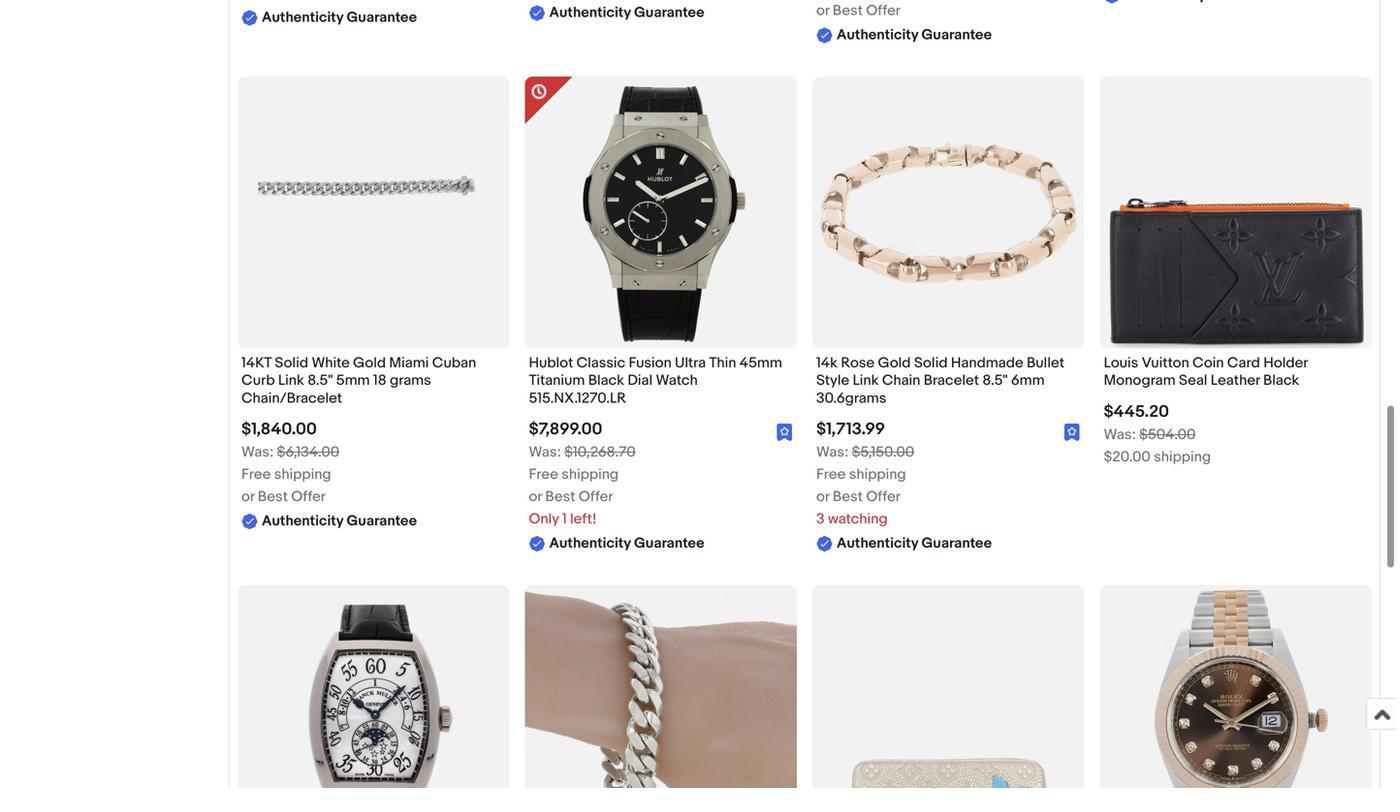 Task type: locate. For each thing, give the bounding box(es) containing it.
monogram
[[1104, 372, 1176, 390]]

best inside was: $10,268.70 free shipping or best offer only 1 left!
[[546, 488, 576, 506]]

1 horizontal spatial link
[[853, 372, 879, 390]]

only
[[529, 511, 559, 528]]

2 horizontal spatial free
[[817, 466, 846, 484]]

black down holder
[[1264, 372, 1300, 390]]

14k
[[817, 355, 838, 372]]

8.5" inside 14kt solid white gold miami cuban curb link 8.5" 5mm 18 grams chain/bracelet
[[308, 372, 333, 390]]

2 solid from the left
[[915, 355, 948, 372]]

or inside was: $5,150.00 free shipping or best offer 3 watching
[[817, 488, 830, 506]]

3 free from the left
[[817, 466, 846, 484]]

8.5" down handmade
[[983, 372, 1008, 390]]

2 8.5" from the left
[[983, 372, 1008, 390]]

was: inside was: $10,268.70 free shipping or best offer only 1 left!
[[529, 444, 561, 461]]

free for $7,899.00
[[529, 466, 559, 484]]

cuban
[[432, 355, 477, 372]]

link inside 14k rose gold solid handmade bullet style link chain bracelet 8.5" 6mm 30.6grams
[[853, 372, 879, 390]]

rolex datejust 41 steel 18k rose gold chocolate diamond dial mens watch 126331 image
[[1101, 585, 1373, 789]]

free inside was: $10,268.70 free shipping or best offer only 1 left!
[[529, 466, 559, 484]]

gold inside 14kt solid white gold miami cuban curb link 8.5" 5mm 18 grams chain/bracelet
[[353, 355, 386, 372]]

$5,150.00
[[852, 444, 915, 461]]

$1,713.99
[[817, 420, 886, 440]]

0 horizontal spatial black
[[589, 372, 625, 390]]

1 free from the left
[[242, 466, 271, 484]]

1 link from the left
[[278, 372, 304, 390]]

1 gold from the left
[[353, 355, 386, 372]]

black
[[589, 372, 625, 390], [1264, 372, 1300, 390]]

black down classic
[[589, 372, 625, 390]]

seal
[[1180, 372, 1208, 390]]

3
[[817, 511, 825, 528]]

0 horizontal spatial free
[[242, 466, 271, 484]]

best
[[833, 2, 863, 20], [258, 488, 288, 506], [546, 488, 576, 506], [833, 488, 863, 506]]

[object undefined] image for $1,713.99
[[1065, 424, 1081, 442]]

0 horizontal spatial link
[[278, 372, 304, 390]]

bracelet
[[924, 372, 980, 390]]

shipping
[[1155, 449, 1212, 466], [274, 466, 331, 484], [562, 466, 619, 484], [850, 466, 907, 484]]

shipping inside was: $10,268.70 free shipping or best offer only 1 left!
[[562, 466, 619, 484]]

1 horizontal spatial 8.5"
[[983, 372, 1008, 390]]

1 solid from the left
[[275, 355, 309, 372]]

rose
[[841, 355, 875, 372]]

14k rose gold solid handmade bullet style link chain bracelet 8.5" 6mm 30.6grams link
[[817, 355, 1081, 412]]

holder
[[1264, 355, 1308, 372]]

shipping down "$10,268.70"
[[562, 466, 619, 484]]

1 8.5" from the left
[[308, 372, 333, 390]]

6mm
[[1012, 372, 1045, 390]]

link inside 14kt solid white gold miami cuban curb link 8.5" 5mm 18 grams chain/bracelet
[[278, 372, 304, 390]]

0 horizontal spatial 8.5"
[[308, 372, 333, 390]]

black inside the louis vuitton coin card holder monogram seal leather black
[[1264, 372, 1300, 390]]

or best offer
[[817, 2, 901, 20]]

was: up $20.00
[[1104, 426, 1137, 444]]

free down $1,840.00
[[242, 466, 271, 484]]

gold up chain
[[878, 355, 911, 372]]

louis vuitton coin card holder monogram seal leather black
[[1104, 355, 1308, 390]]

free
[[242, 466, 271, 484], [529, 466, 559, 484], [817, 466, 846, 484]]

free up '3'
[[817, 466, 846, 484]]

shipping down the $504.00 at the right bottom of page
[[1155, 449, 1212, 466]]

gold
[[353, 355, 386, 372], [878, 355, 911, 372]]

2 link from the left
[[853, 372, 879, 390]]

was: $10,268.70 free shipping or best offer only 1 left!
[[529, 444, 636, 528]]

link down rose
[[853, 372, 879, 390]]

louis vuitton coin card holder monogram seal leather black image
[[1101, 77, 1373, 349]]

was: $5,150.00 free shipping or best offer 3 watching
[[817, 444, 915, 528]]

vuitton
[[1142, 355, 1190, 372]]

was: down $1,713.99
[[817, 444, 849, 461]]

link
[[278, 372, 304, 390], [853, 372, 879, 390]]

was: inside was: $5,150.00 free shipping or best offer 3 watching
[[817, 444, 849, 461]]

1 horizontal spatial free
[[529, 466, 559, 484]]

guarantee
[[634, 4, 705, 22], [347, 9, 417, 26], [922, 26, 992, 44], [347, 513, 417, 530], [634, 535, 705, 553], [922, 535, 992, 553]]

authenticity
[[550, 4, 631, 22], [262, 9, 344, 26], [837, 26, 919, 44], [262, 513, 344, 530], [550, 535, 631, 553], [837, 535, 919, 553]]

2 free from the left
[[529, 466, 559, 484]]

$445.20 was: $504.00 $20.00 shipping
[[1104, 402, 1212, 466]]

fusion
[[629, 355, 672, 372]]

$1,840.00 was: $6,134.00 free shipping or best offer
[[242, 420, 340, 506]]

solid right 14kt
[[275, 355, 309, 372]]

8.5"
[[308, 372, 333, 390], [983, 372, 1008, 390]]

or
[[817, 2, 830, 20], [242, 488, 255, 506], [529, 488, 542, 506], [817, 488, 830, 506]]

0 horizontal spatial solid
[[275, 355, 309, 372]]

[object undefined] image
[[777, 424, 793, 442], [777, 424, 793, 442], [1065, 424, 1081, 442]]

shipping inside was: $5,150.00 free shipping or best offer 3 watching
[[850, 466, 907, 484]]

offer
[[867, 2, 901, 20], [291, 488, 326, 506], [579, 488, 613, 506], [867, 488, 901, 506]]

gold up "18" at the top of page
[[353, 355, 386, 372]]

solid
[[275, 355, 309, 372], [915, 355, 948, 372]]

[object undefined] image for $7,899.00
[[777, 424, 793, 442]]

8.5" inside 14k rose gold solid handmade bullet style link chain bracelet 8.5" 6mm 30.6grams
[[983, 372, 1008, 390]]

free inside was: $5,150.00 free shipping or best offer 3 watching
[[817, 466, 846, 484]]

2 gold from the left
[[878, 355, 911, 372]]

was: down $1,840.00
[[242, 444, 274, 461]]

or inside $1,840.00 was: $6,134.00 free shipping or best offer
[[242, 488, 255, 506]]

1 horizontal spatial solid
[[915, 355, 948, 372]]

8.5" down white
[[308, 372, 333, 390]]

dial
[[628, 372, 653, 390]]

shipping down $5,150.00
[[850, 466, 907, 484]]

authenticity guarantee
[[550, 4, 705, 22], [262, 9, 417, 26], [837, 26, 992, 44], [262, 513, 417, 530], [550, 535, 705, 553], [837, 535, 992, 553]]

1 horizontal spatial black
[[1264, 372, 1300, 390]]

1 horizontal spatial gold
[[878, 355, 911, 372]]

2 black from the left
[[1264, 372, 1300, 390]]

14k rose gold solid handmade bullet style link chain bracelet 8.5" 6mm 30.6grams image
[[813, 77, 1085, 349]]

solid up bracelet
[[915, 355, 948, 372]]

link up chain/bracelet
[[278, 372, 304, 390]]

shipping down '$6,134.00'
[[274, 466, 331, 484]]

franck muller curvex irregular retrograde moon auto gold mens watch 8880 h ir l image
[[238, 585, 510, 789]]

was: down $7,899.00
[[529, 444, 561, 461]]

free up only
[[529, 466, 559, 484]]

ultra
[[675, 355, 706, 372]]

1 black from the left
[[589, 372, 625, 390]]

was:
[[1104, 426, 1137, 444], [242, 444, 274, 461], [529, 444, 561, 461], [817, 444, 849, 461]]

link for $1,713.99
[[853, 372, 879, 390]]

coin
[[1193, 355, 1225, 372]]

solid inside 14k rose gold solid handmade bullet style link chain bracelet 8.5" 6mm 30.6grams
[[915, 355, 948, 372]]

0 horizontal spatial gold
[[353, 355, 386, 372]]

18
[[373, 372, 387, 390]]

$445.20
[[1104, 402, 1170, 422]]



Task type: describe. For each thing, give the bounding box(es) containing it.
was: inside $1,840.00 was: $6,134.00 free shipping or best offer
[[242, 444, 274, 461]]

louis
[[1104, 355, 1139, 372]]

or inside was: $10,268.70 free shipping or best offer only 1 left!
[[529, 488, 542, 506]]

1
[[562, 511, 567, 528]]

$10,268.70
[[565, 444, 636, 461]]

14kt solid white gold miami cuban curb link 8.5" 5mm 18 grams chain/bracelet
[[242, 355, 477, 407]]

watch
[[656, 372, 698, 390]]

classic
[[577, 355, 626, 372]]

was: inside $445.20 was: $504.00 $20.00 shipping
[[1104, 426, 1137, 444]]

30.6grams
[[817, 390, 887, 407]]

$504.00
[[1140, 426, 1196, 444]]

free for $1,713.99
[[817, 466, 846, 484]]

offer inside $1,840.00 was: $6,134.00 free shipping or best offer
[[291, 488, 326, 506]]

curb
[[242, 372, 275, 390]]

14k rose gold solid handmade bullet style link chain bracelet 8.5" 6mm 30.6grams
[[817, 355, 1065, 407]]

shipping inside $445.20 was: $504.00 $20.00 shipping
[[1155, 449, 1212, 466]]

14kt solid white gold miami cuban curb link 8.5" 5mm 18 grams chain/bracelet link
[[242, 355, 506, 412]]

louis vuitton climbing zippy wallet limited edition monogram taurillon leather w image
[[813, 585, 1085, 789]]

louis vuitton coin card holder monogram seal leather black link
[[1104, 355, 1369, 395]]

chain
[[883, 372, 921, 390]]

titanium
[[529, 372, 585, 390]]

45mm
[[740, 355, 783, 372]]

best inside was: $5,150.00 free shipping or best offer 3 watching
[[833, 488, 863, 506]]

handmade
[[952, 355, 1024, 372]]

card
[[1228, 355, 1261, 372]]

miami
[[389, 355, 429, 372]]

offer inside was: $5,150.00 free shipping or best offer 3 watching
[[867, 488, 901, 506]]

chain/bracelet
[[242, 390, 342, 407]]

14kt
[[242, 355, 272, 372]]

style
[[817, 372, 850, 390]]

gold inside 14k rose gold solid handmade bullet style link chain bracelet 8.5" 6mm 30.6grams
[[878, 355, 911, 372]]

white
[[312, 355, 350, 372]]

hublot classic fusion ultra thin 45mm  titanium  black dial watch 515.nx.1270.lr image
[[525, 77, 797, 349]]

$20.00
[[1104, 449, 1151, 466]]

solid inside 14kt solid white gold miami cuban curb link 8.5" 5mm 18 grams chain/bracelet
[[275, 355, 309, 372]]

men's 10k white gold solid miami cuban link chain bracelet 7.5" 12.5mm 75 grams image
[[525, 585, 797, 789]]

left!
[[570, 511, 597, 528]]

hublot classic fusion ultra thin 45mm titanium  black dial watch 515.nx.1270.lr
[[529, 355, 783, 407]]

$1,840.00
[[242, 420, 317, 440]]

shipping inside $1,840.00 was: $6,134.00 free shipping or best offer
[[274, 466, 331, 484]]

$6,134.00
[[277, 444, 340, 461]]

thin
[[709, 355, 737, 372]]

watching
[[828, 511, 888, 528]]

14kt solid white gold miami cuban curb link 8.5" 5mm 18 grams  chain/bracelet image
[[258, 77, 489, 349]]

515.nx.1270.lr
[[529, 390, 627, 407]]

free inside $1,840.00 was: $6,134.00 free shipping or best offer
[[242, 466, 271, 484]]

$7,899.00
[[529, 420, 603, 440]]

5mm
[[336, 372, 370, 390]]

leather
[[1211, 372, 1261, 390]]

grams
[[390, 372, 431, 390]]

link for $1,840.00
[[278, 372, 304, 390]]

bullet
[[1027, 355, 1065, 372]]

black inside the hublot classic fusion ultra thin 45mm titanium  black dial watch 515.nx.1270.lr
[[589, 372, 625, 390]]

best inside $1,840.00 was: $6,134.00 free shipping or best offer
[[258, 488, 288, 506]]

[object undefined] image
[[1065, 424, 1081, 442]]

offer inside was: $10,268.70 free shipping or best offer only 1 left!
[[579, 488, 613, 506]]

hublot classic fusion ultra thin 45mm titanium  black dial watch 515.nx.1270.lr link
[[529, 355, 793, 412]]

hublot
[[529, 355, 574, 372]]



Task type: vqa. For each thing, say whether or not it's contained in the screenshot.
Women
no



